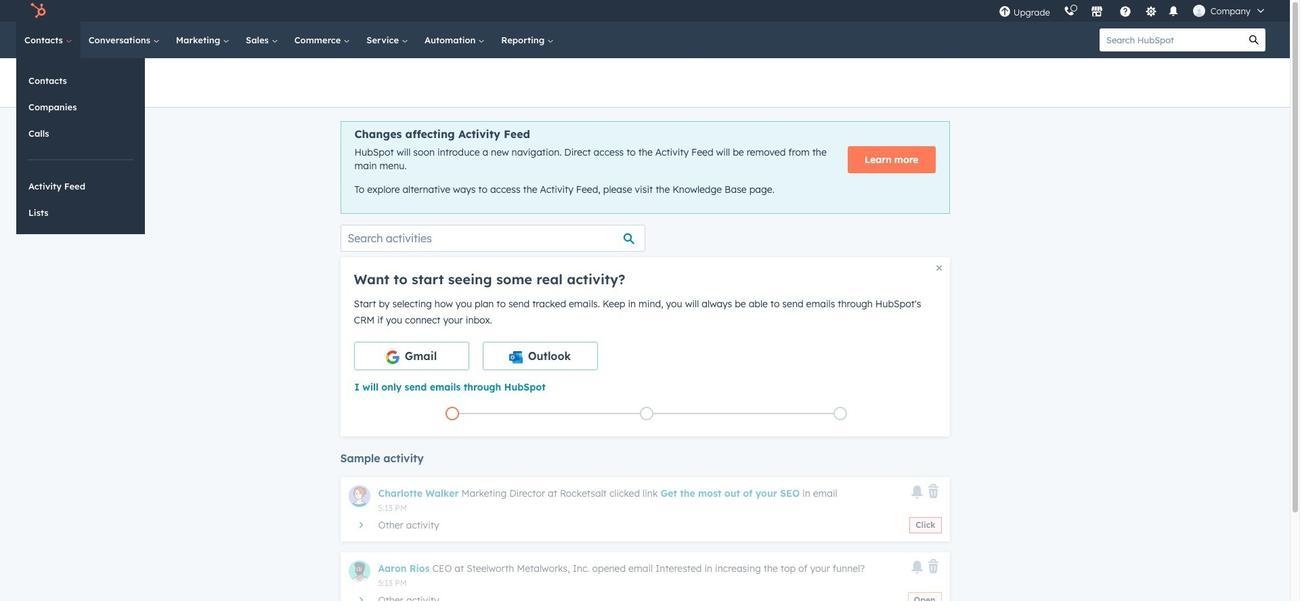 Task type: describe. For each thing, give the bounding box(es) containing it.
onboarding.steps.sendtrackedemailingmail.title image
[[643, 411, 650, 418]]

marketplaces image
[[1091, 6, 1104, 18]]

jacob simon image
[[1194, 5, 1206, 17]]

contacts menu
[[16, 58, 145, 234]]

onboarding.steps.finalstep.title image
[[838, 411, 844, 418]]

Search activities search field
[[340, 225, 645, 252]]

close image
[[937, 265, 942, 271]]



Task type: vqa. For each thing, say whether or not it's contained in the screenshot.
Ascending sort. Press to sort descending. Image
no



Task type: locate. For each thing, give the bounding box(es) containing it.
None checkbox
[[483, 342, 598, 370]]

Search HubSpot search field
[[1100, 28, 1243, 51]]

list
[[355, 404, 938, 423]]

menu
[[992, 0, 1274, 22]]

None checkbox
[[354, 342, 469, 370]]



